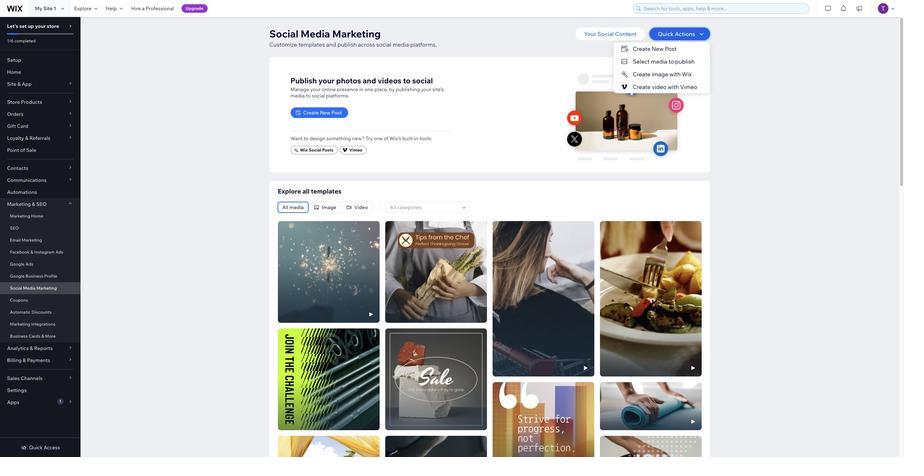 Task type: vqa. For each thing, say whether or not it's contained in the screenshot.
first Google from the bottom
yes



Task type: describe. For each thing, give the bounding box(es) containing it.
manage
[[291, 86, 309, 92]]

to up the create image with wix
[[669, 58, 675, 65]]

contacts button
[[0, 162, 81, 174]]

wix inside wix social posts button
[[300, 147, 308, 153]]

1 vertical spatial social
[[413, 76, 433, 85]]

completed
[[14, 38, 36, 43]]

google ads link
[[0, 258, 81, 270]]

to right want
[[304, 135, 309, 142]]

place,
[[375, 86, 388, 92]]

create new post inside list box
[[633, 45, 677, 52]]

new inside button
[[320, 109, 331, 116]]

vimeo inside vimeo button
[[350, 147, 363, 153]]

list box containing create new post
[[614, 42, 710, 93]]

in inside publish your photos and videos to social manage your online presence in one place, by publishing your site's media to social platforms.
[[360, 86, 364, 92]]

site inside site & app dropdown button
[[7, 81, 16, 87]]

across
[[358, 41, 375, 48]]

0 vertical spatial ads
[[56, 250, 63, 255]]

& left more
[[41, 334, 44, 339]]

google ads
[[10, 262, 33, 267]]

content
[[616, 30, 637, 37]]

store products
[[7, 99, 42, 105]]

create down select
[[633, 71, 651, 78]]

& for referrals
[[25, 135, 28, 141]]

All categories field
[[388, 203, 460, 212]]

card
[[17, 123, 28, 129]]

your social content
[[585, 30, 637, 37]]

google for google ads
[[10, 262, 25, 267]]

your up online
[[319, 76, 335, 85]]

0 vertical spatial of
[[384, 135, 389, 142]]

marketing inside 'link'
[[10, 322, 30, 327]]

0 horizontal spatial social
[[312, 92, 325, 99]]

1 horizontal spatial vimeo
[[681, 83, 698, 90]]

access
[[44, 445, 60, 451]]

0 vertical spatial site
[[43, 5, 53, 12]]

your
[[585, 30, 597, 37]]

home link
[[0, 66, 81, 78]]

contacts
[[7, 165, 28, 171]]

presence
[[337, 86, 359, 92]]

seo link
[[0, 222, 81, 234]]

select
[[633, 58, 650, 65]]

email marketing link
[[0, 234, 81, 246]]

video
[[652, 83, 667, 90]]

home inside 'link'
[[31, 213, 43, 219]]

1 vertical spatial business
[[10, 334, 28, 339]]

cards
[[29, 334, 40, 339]]

business cards & more
[[10, 334, 56, 339]]

explore for explore
[[74, 5, 92, 12]]

upgrade button
[[182, 4, 208, 13]]

business cards & more link
[[0, 330, 81, 343]]

quick actions
[[659, 30, 696, 37]]

gift card
[[7, 123, 28, 129]]

sale
[[26, 147, 36, 153]]

publish
[[291, 76, 317, 85]]

sales
[[7, 375, 20, 382]]

try
[[366, 135, 373, 142]]

want to design something new? try one of wix's built-in tools:
[[291, 135, 432, 142]]

image
[[322, 204, 337, 211]]

wix inside list box
[[683, 71, 692, 78]]

media inside publish your photos and videos to social manage your online presence in one place, by publishing your site's media to social platforms.
[[291, 92, 305, 99]]

professional
[[146, 5, 174, 12]]

point
[[7, 147, 19, 153]]

create new post inside button
[[303, 109, 342, 116]]

explore all templates
[[278, 187, 342, 195]]

media inside list box
[[652, 58, 668, 65]]

social inside social media marketing customize templates and publish across social media platforms.
[[270, 28, 299, 40]]

analytics & reports button
[[0, 343, 81, 355]]

google business profile link
[[0, 270, 81, 282]]

of inside 'sidebar' element
[[20, 147, 25, 153]]

billing
[[7, 357, 22, 364]]

image
[[652, 71, 669, 78]]

Search for tools, apps, help & more... field
[[642, 4, 808, 13]]

wix's
[[390, 135, 402, 142]]

marketing integrations
[[10, 322, 56, 327]]

help
[[106, 5, 117, 12]]

social media marketing link
[[0, 282, 81, 294]]

orders button
[[0, 108, 81, 120]]

vimeo button
[[340, 146, 367, 154]]

one inside publish your photos and videos to social manage your online presence in one place, by publishing your site's media to social platforms.
[[365, 86, 374, 92]]

all
[[303, 187, 310, 195]]

hire a professional link
[[127, 0, 178, 17]]

gift card button
[[0, 120, 81, 132]]

store products button
[[0, 96, 81, 108]]

let's
[[7, 23, 18, 29]]

create new post button
[[291, 107, 349, 118]]

marketing & seo button
[[0, 198, 81, 210]]

your left the site's
[[421, 86, 432, 92]]

my site 1
[[35, 5, 56, 12]]

0 vertical spatial post
[[666, 45, 677, 52]]

create video with vimeo
[[633, 83, 698, 90]]

help button
[[102, 0, 127, 17]]

quick for quick actions
[[659, 30, 674, 37]]

marketing down profile
[[36, 286, 57, 291]]

built-
[[403, 135, 415, 142]]

gift
[[7, 123, 16, 129]]

1 vertical spatial ads
[[26, 262, 33, 267]]

wix social posts button
[[291, 146, 338, 154]]

hire a professional
[[131, 5, 174, 12]]

store
[[7, 99, 20, 105]]

orders
[[7, 111, 23, 117]]

to down the publish
[[306, 92, 311, 99]]

more
[[45, 334, 56, 339]]

1 vertical spatial templates
[[311, 187, 342, 195]]

profile
[[44, 274, 57, 279]]

discounts
[[32, 310, 52, 315]]

automatic
[[10, 310, 31, 315]]



Task type: locate. For each thing, give the bounding box(es) containing it.
0 horizontal spatial home
[[7, 69, 21, 75]]

seo up the marketing home 'link'
[[36, 201, 47, 207]]

templates right 'customize'
[[299, 41, 325, 48]]

wix social posts
[[300, 147, 334, 153]]

explore up all media 'button'
[[278, 187, 301, 195]]

templates
[[299, 41, 325, 48], [311, 187, 342, 195]]

automations link
[[0, 186, 81, 198]]

your social content button
[[576, 28, 646, 40]]

publish left 'across'
[[338, 41, 357, 48]]

explore left help on the top left of page
[[74, 5, 92, 12]]

0 horizontal spatial and
[[326, 41, 336, 48]]

your left online
[[311, 86, 321, 92]]

publish up the create image with wix
[[676, 58, 695, 65]]

social inside 'social media marketing' link
[[10, 286, 22, 291]]

instagram
[[34, 250, 55, 255]]

0 horizontal spatial ads
[[26, 262, 33, 267]]

media right 'across'
[[393, 41, 409, 48]]

1 vertical spatial in
[[415, 135, 419, 142]]

setup
[[7, 57, 21, 63]]

1 horizontal spatial one
[[374, 135, 383, 142]]

referrals
[[30, 135, 50, 141]]

1 horizontal spatial and
[[363, 76, 376, 85]]

social right your
[[598, 30, 614, 37]]

1 horizontal spatial 1
[[59, 399, 61, 404]]

1 vertical spatial new
[[320, 109, 331, 116]]

google
[[10, 262, 25, 267], [10, 274, 25, 279]]

to up publishing
[[403, 76, 411, 85]]

media inside all media 'button'
[[290, 204, 304, 211]]

quick
[[659, 30, 674, 37], [29, 445, 43, 451]]

1 horizontal spatial explore
[[278, 187, 301, 195]]

1 vertical spatial vimeo
[[350, 147, 363, 153]]

1 horizontal spatial in
[[415, 135, 419, 142]]

quick inside 'sidebar' element
[[29, 445, 43, 451]]

quick access button
[[21, 445, 60, 451]]

0 horizontal spatial post
[[332, 109, 342, 116]]

google down "facebook"
[[10, 262, 25, 267]]

quick access
[[29, 445, 60, 451]]

0 vertical spatial platforms.
[[411, 41, 437, 48]]

1 horizontal spatial social
[[377, 41, 392, 48]]

new
[[652, 45, 664, 52], [320, 109, 331, 116]]

business up analytics
[[10, 334, 28, 339]]

1 vertical spatial platforms.
[[326, 92, 350, 99]]

seo up email
[[10, 226, 19, 231]]

0 vertical spatial quick
[[659, 30, 674, 37]]

1 vertical spatial quick
[[29, 445, 43, 451]]

1 vertical spatial create new post
[[303, 109, 342, 116]]

1 vertical spatial one
[[374, 135, 383, 142]]

& right "facebook"
[[30, 250, 33, 255]]

0 vertical spatial one
[[365, 86, 374, 92]]

1 horizontal spatial quick
[[659, 30, 674, 37]]

1 vertical spatial of
[[20, 147, 25, 153]]

loyalty & referrals button
[[0, 132, 81, 144]]

quick actions button
[[650, 28, 711, 40]]

post up select media to publish
[[666, 45, 677, 52]]

1/6
[[7, 38, 13, 43]]

media for social media marketing
[[23, 286, 36, 291]]

1 vertical spatial publish
[[676, 58, 695, 65]]

home down setup
[[7, 69, 21, 75]]

quick for quick access
[[29, 445, 43, 451]]

media inside 'sidebar' element
[[23, 286, 36, 291]]

& right billing
[[23, 357, 26, 364]]

wix down want
[[300, 147, 308, 153]]

new down online
[[320, 109, 331, 116]]

marketing inside social media marketing customize templates and publish across social media platforms.
[[333, 28, 381, 40]]

a
[[142, 5, 145, 12]]

your right up
[[35, 23, 46, 29]]

1 vertical spatial post
[[332, 109, 342, 116]]

integrations
[[31, 322, 56, 327]]

post inside button
[[332, 109, 342, 116]]

1 down settings link
[[59, 399, 61, 404]]

business
[[26, 274, 43, 279], [10, 334, 28, 339]]

reports
[[34, 345, 53, 352]]

0 vertical spatial home
[[7, 69, 21, 75]]

create up select
[[633, 45, 651, 52]]

media down the publish
[[291, 92, 305, 99]]

facebook & instagram ads link
[[0, 246, 81, 258]]

vimeo down the create image with wix
[[681, 83, 698, 90]]

1 vertical spatial google
[[10, 274, 25, 279]]

0 vertical spatial in
[[360, 86, 364, 92]]

google down google ads
[[10, 274, 25, 279]]

one right try
[[374, 135, 383, 142]]

create down manage
[[303, 109, 319, 116]]

media inside social media marketing customize templates and publish across social media platforms.
[[301, 28, 330, 40]]

1 vertical spatial seo
[[10, 226, 19, 231]]

by
[[389, 86, 395, 92]]

all
[[283, 204, 289, 211]]

1 horizontal spatial publish
[[676, 58, 695, 65]]

vimeo down new?
[[350, 147, 363, 153]]

& left app
[[17, 81, 21, 87]]

media right all
[[290, 204, 304, 211]]

point of sale link
[[0, 144, 81, 156]]

& inside dropdown button
[[17, 81, 21, 87]]

with right the video
[[668, 83, 680, 90]]

1 vertical spatial media
[[23, 286, 36, 291]]

vimeo
[[681, 83, 698, 90], [350, 147, 363, 153]]

0 horizontal spatial seo
[[10, 226, 19, 231]]

marketing home link
[[0, 210, 81, 222]]

ads
[[56, 250, 63, 255], [26, 262, 33, 267]]

social up 'customize'
[[270, 28, 299, 40]]

quick left actions
[[659, 30, 674, 37]]

setup link
[[0, 54, 81, 66]]

& for payments
[[23, 357, 26, 364]]

automatic discounts link
[[0, 306, 81, 318]]

1 vertical spatial home
[[31, 213, 43, 219]]

quick inside button
[[659, 30, 674, 37]]

0 horizontal spatial new
[[320, 109, 331, 116]]

1 horizontal spatial wix
[[683, 71, 692, 78]]

create image with wix
[[633, 71, 692, 78]]

0 vertical spatial create new post
[[633, 45, 677, 52]]

google for google business profile
[[10, 274, 25, 279]]

platforms. inside publish your photos and videos to social manage your online presence in one place, by publishing your site's media to social platforms.
[[326, 92, 350, 99]]

upgrade
[[186, 6, 204, 11]]

1 horizontal spatial home
[[31, 213, 43, 219]]

and inside social media marketing customize templates and publish across social media platforms.
[[326, 41, 336, 48]]

2 vertical spatial social
[[312, 92, 325, 99]]

social up create new post button
[[312, 92, 325, 99]]

media up 'image'
[[652, 58, 668, 65]]

& for reports
[[30, 345, 33, 352]]

create inside create new post button
[[303, 109, 319, 116]]

loyalty
[[7, 135, 24, 141]]

create
[[633, 45, 651, 52], [633, 71, 651, 78], [633, 83, 651, 90], [303, 109, 319, 116]]

0 vertical spatial explore
[[74, 5, 92, 12]]

video button
[[341, 202, 373, 213]]

0 horizontal spatial vimeo
[[350, 147, 363, 153]]

your
[[35, 23, 46, 29], [319, 76, 335, 85], [311, 86, 321, 92], [421, 86, 432, 92]]

social inside your social content button
[[598, 30, 614, 37]]

analytics
[[7, 345, 29, 352]]

online
[[322, 86, 336, 92]]

apps
[[7, 399, 19, 406]]

1 horizontal spatial ads
[[56, 250, 63, 255]]

home down marketing & seo dropdown button
[[31, 213, 43, 219]]

0 horizontal spatial wix
[[300, 147, 308, 153]]

photos
[[336, 76, 361, 85]]

of left wix's on the top left of page
[[384, 135, 389, 142]]

0 vertical spatial social
[[377, 41, 392, 48]]

1 vertical spatial wix
[[300, 147, 308, 153]]

create new post down online
[[303, 109, 342, 116]]

0 vertical spatial vimeo
[[681, 83, 698, 90]]

1 inside 'sidebar' element
[[59, 399, 61, 404]]

communications button
[[0, 174, 81, 186]]

platforms. inside social media marketing customize templates and publish across social media platforms.
[[411, 41, 437, 48]]

0 horizontal spatial create new post
[[303, 109, 342, 116]]

in
[[360, 86, 364, 92], [415, 135, 419, 142]]

products
[[21, 99, 42, 105]]

marketing inside 'link'
[[10, 213, 30, 219]]

media
[[393, 41, 409, 48], [652, 58, 668, 65], [291, 92, 305, 99], [290, 204, 304, 211]]

0 vertical spatial wix
[[683, 71, 692, 78]]

coupons
[[10, 298, 28, 303]]

1 vertical spatial 1
[[59, 399, 61, 404]]

image button
[[309, 202, 341, 213]]

set
[[19, 23, 27, 29]]

social down "design"
[[309, 147, 322, 153]]

sales channels button
[[0, 373, 81, 385]]

0 horizontal spatial 1
[[54, 5, 56, 12]]

actions
[[675, 30, 696, 37]]

in left tools:
[[415, 135, 419, 142]]

ads right instagram
[[56, 250, 63, 255]]

site's
[[433, 86, 444, 92]]

social
[[377, 41, 392, 48], [413, 76, 433, 85], [312, 92, 325, 99]]

1 horizontal spatial new
[[652, 45, 664, 52]]

2 horizontal spatial social
[[413, 76, 433, 85]]

templates up image button
[[311, 187, 342, 195]]

create left the video
[[633, 83, 651, 90]]

site & app button
[[0, 78, 81, 90]]

0 horizontal spatial platforms.
[[326, 92, 350, 99]]

1 horizontal spatial post
[[666, 45, 677, 52]]

marketing up 'across'
[[333, 28, 381, 40]]

with
[[670, 71, 681, 78], [668, 83, 680, 90]]

0 horizontal spatial media
[[23, 286, 36, 291]]

1 vertical spatial and
[[363, 76, 376, 85]]

0 vertical spatial and
[[326, 41, 336, 48]]

wix up 'create video with vimeo'
[[683, 71, 692, 78]]

select media to publish
[[633, 58, 695, 65]]

0 vertical spatial media
[[301, 28, 330, 40]]

& for instagram
[[30, 250, 33, 255]]

0 horizontal spatial explore
[[74, 5, 92, 12]]

& inside popup button
[[23, 357, 26, 364]]

publish your photos and videos to social manage your online presence in one place, by publishing your site's media to social platforms.
[[291, 76, 444, 99]]

& for seo
[[32, 201, 35, 207]]

videos
[[378, 76, 402, 85]]

new inside list box
[[652, 45, 664, 52]]

site
[[43, 5, 53, 12], [7, 81, 16, 87]]

one left 'place,'
[[365, 86, 374, 92]]

media for social media marketing customize templates and publish across social media platforms.
[[301, 28, 330, 40]]

of left sale
[[20, 147, 25, 153]]

payments
[[27, 357, 50, 364]]

social right 'across'
[[377, 41, 392, 48]]

in right presence
[[360, 86, 364, 92]]

new up select media to publish
[[652, 45, 664, 52]]

1 horizontal spatial site
[[43, 5, 53, 12]]

settings link
[[0, 385, 81, 397]]

0 horizontal spatial site
[[7, 81, 16, 87]]

app
[[22, 81, 32, 87]]

0 horizontal spatial in
[[360, 86, 364, 92]]

templates inside social media marketing customize templates and publish across social media platforms.
[[299, 41, 325, 48]]

seo inside dropdown button
[[36, 201, 47, 207]]

1 horizontal spatial platforms.
[[411, 41, 437, 48]]

up
[[28, 23, 34, 29]]

1 vertical spatial with
[[668, 83, 680, 90]]

marketing up facebook & instagram ads
[[22, 238, 42, 243]]

1 horizontal spatial seo
[[36, 201, 47, 207]]

0 horizontal spatial quick
[[29, 445, 43, 451]]

marketing integrations link
[[0, 318, 81, 330]]

0 vertical spatial seo
[[36, 201, 47, 207]]

social media marketing customize templates and publish across social media platforms.
[[270, 28, 437, 48]]

coupons link
[[0, 294, 81, 306]]

create new post up select media to publish
[[633, 45, 677, 52]]

0 horizontal spatial of
[[20, 147, 25, 153]]

1 horizontal spatial create new post
[[633, 45, 677, 52]]

ads up 'google business profile'
[[26, 262, 33, 267]]

with for vimeo
[[668, 83, 680, 90]]

2 google from the top
[[10, 274, 25, 279]]

something
[[327, 135, 351, 142]]

automatic discounts
[[10, 310, 52, 315]]

sidebar element
[[0, 17, 81, 457]]

0 vertical spatial google
[[10, 262, 25, 267]]

channels
[[21, 375, 43, 382]]

social inside wix social posts button
[[309, 147, 322, 153]]

with right 'image'
[[670, 71, 681, 78]]

social media marketing
[[10, 286, 57, 291]]

& left "reports"
[[30, 345, 33, 352]]

all media button
[[278, 202, 309, 213]]

and inside publish your photos and videos to social manage your online presence in one place, by publishing your site's media to social platforms.
[[363, 76, 376, 85]]

0 vertical spatial new
[[652, 45, 664, 52]]

seo inside "link"
[[10, 226, 19, 231]]

0 horizontal spatial one
[[365, 86, 374, 92]]

marketing down 'automatic'
[[10, 322, 30, 327]]

your inside 'sidebar' element
[[35, 23, 46, 29]]

quick left access
[[29, 445, 43, 451]]

0 vertical spatial with
[[670, 71, 681, 78]]

1 right my
[[54, 5, 56, 12]]

to
[[669, 58, 675, 65], [403, 76, 411, 85], [306, 92, 311, 99], [304, 135, 309, 142]]

video
[[355, 204, 368, 211]]

1 vertical spatial site
[[7, 81, 16, 87]]

marketing inside dropdown button
[[7, 201, 31, 207]]

& for app
[[17, 81, 21, 87]]

social inside social media marketing customize templates and publish across social media platforms.
[[377, 41, 392, 48]]

automations
[[7, 189, 37, 195]]

media inside social media marketing customize templates and publish across social media platforms.
[[393, 41, 409, 48]]

0 vertical spatial 1
[[54, 5, 56, 12]]

site left app
[[7, 81, 16, 87]]

communications
[[7, 177, 47, 183]]

social up publishing
[[413, 76, 433, 85]]

publish inside social media marketing customize templates and publish across social media platforms.
[[338, 41, 357, 48]]

1 horizontal spatial media
[[301, 28, 330, 40]]

post down online
[[332, 109, 342, 116]]

publishing
[[396, 86, 420, 92]]

with for wix
[[670, 71, 681, 78]]

marketing down automations
[[7, 201, 31, 207]]

social up coupons
[[10, 286, 22, 291]]

& up marketing home
[[32, 201, 35, 207]]

0 vertical spatial templates
[[299, 41, 325, 48]]

1 horizontal spatial of
[[384, 135, 389, 142]]

site right my
[[43, 5, 53, 12]]

0 horizontal spatial publish
[[338, 41, 357, 48]]

& right loyalty
[[25, 135, 28, 141]]

0 vertical spatial business
[[26, 274, 43, 279]]

1 vertical spatial explore
[[278, 187, 301, 195]]

1/6 completed
[[7, 38, 36, 43]]

business up social media marketing
[[26, 274, 43, 279]]

marketing down marketing & seo
[[10, 213, 30, 219]]

tools:
[[420, 135, 432, 142]]

google business profile
[[10, 274, 57, 279]]

explore for explore all templates
[[278, 187, 301, 195]]

1 google from the top
[[10, 262, 25, 267]]

list box
[[614, 42, 710, 93]]

0 vertical spatial publish
[[338, 41, 357, 48]]



